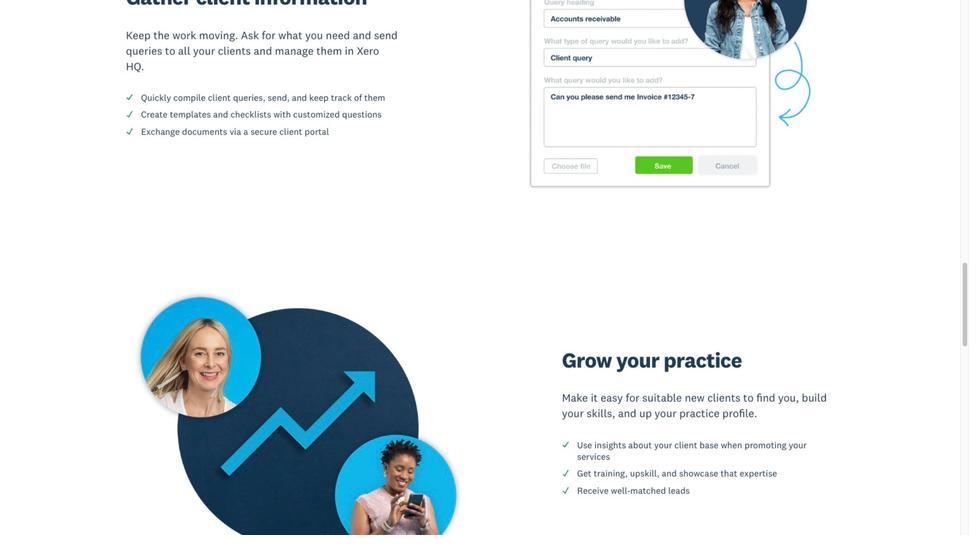 Task type: locate. For each thing, give the bounding box(es) containing it.
the client query interface in xero, with a query stating "can you please send me invoice #12345-7?" image
[[489, 0, 835, 202]]



Task type: vqa. For each thing, say whether or not it's contained in the screenshot.
"The client query interface in Xero, with a query stating "Can you please send me Invoice #12345-7?"" image
yes



